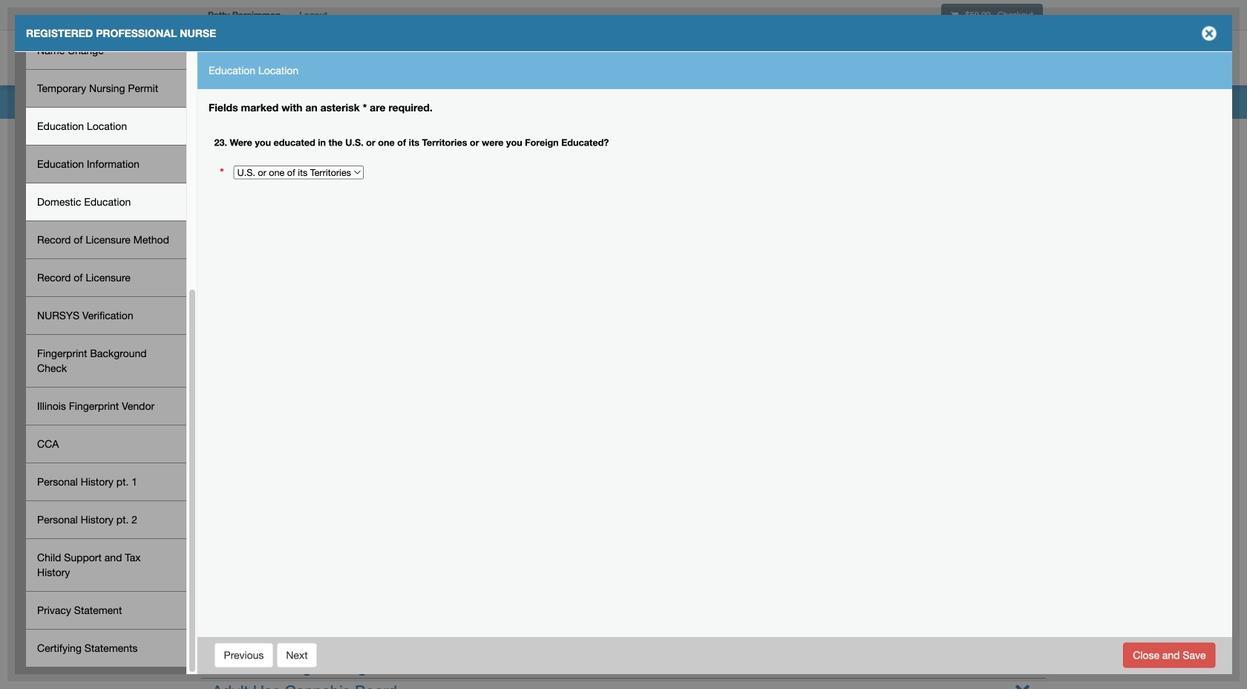 Task type: locate. For each thing, give the bounding box(es) containing it.
1 chevron down image from the top
[[1015, 631, 1031, 647]]

1 vertical spatial chevron down image
[[1015, 680, 1031, 689]]

chevron down image
[[1015, 631, 1031, 647], [1015, 680, 1031, 689]]

illinois department of financial and professional regulation image
[[201, 33, 539, 81]]

None button
[[214, 643, 274, 668], [277, 643, 318, 668], [1124, 643, 1216, 668], [214, 643, 274, 668], [277, 643, 318, 668], [1124, 643, 1216, 668]]

0 vertical spatial chevron down image
[[1015, 631, 1031, 647]]

2 chevron down image from the top
[[1015, 680, 1031, 689]]



Task type: vqa. For each thing, say whether or not it's contained in the screenshot.
option
no



Task type: describe. For each thing, give the bounding box(es) containing it.
shopping cart image
[[951, 11, 959, 19]]

close window image
[[1198, 22, 1222, 45]]



